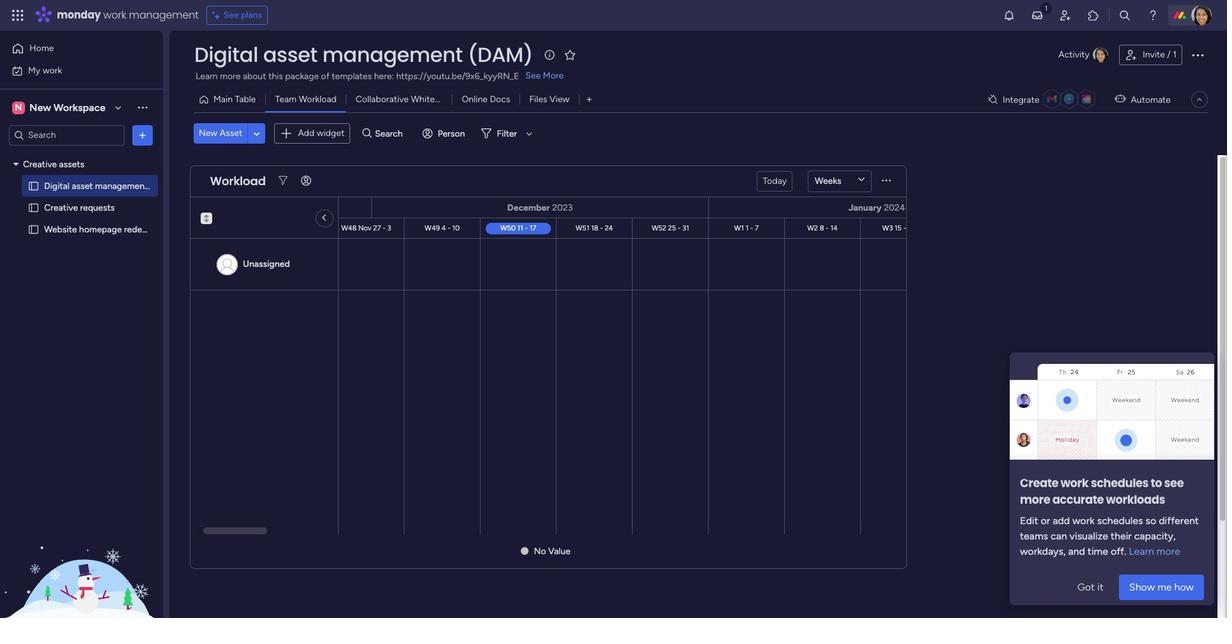 Task type: locate. For each thing, give the bounding box(es) containing it.
w48   nov 27 - 3
[[341, 224, 391, 232]]

1 horizontal spatial learn
[[1129, 546, 1154, 558]]

creative up the website
[[44, 202, 78, 213]]

19
[[226, 224, 233, 232]]

teams
[[1020, 530, 1048, 543]]

select product image
[[12, 9, 24, 22]]

w50   11 - 17
[[500, 224, 536, 232]]

more inside learn more about this package of templates here: https://youtu.be/9x6_kyyrn_e see more
[[220, 71, 241, 82]]

7
[[755, 224, 759, 232]]

my work
[[28, 65, 62, 76]]

invite members image
[[1059, 9, 1072, 22]]

9 - from the left
[[903, 224, 906, 232]]

0 vertical spatial more
[[220, 71, 241, 82]]

work right my
[[43, 65, 62, 76]]

monday work management
[[57, 8, 199, 22]]

more down create
[[1020, 492, 1050, 508]]

1 horizontal spatial more
[[1020, 492, 1050, 508]]

widget
[[317, 128, 344, 139]]

w1   1 - 7
[[734, 224, 759, 232]]

11
[[517, 224, 523, 232]]

me
[[1158, 582, 1172, 594]]

2 - from the left
[[383, 224, 386, 232]]

- for w1   1 - 7
[[750, 224, 753, 232]]

january
[[849, 202, 882, 213]]

activity
[[1059, 49, 1090, 60]]

w2   8 - 14
[[807, 224, 838, 232]]

/
[[1167, 49, 1171, 60]]

website homepage redesign
[[44, 224, 159, 235]]

- left 7
[[750, 224, 753, 232]]

templates
[[332, 71, 372, 82]]

4 - from the left
[[525, 224, 528, 232]]

- right "11"
[[525, 224, 528, 232]]

1 right /
[[1173, 49, 1177, 60]]

filter
[[497, 128, 517, 139]]

more
[[543, 70, 564, 81]]

1 vertical spatial public board image
[[27, 202, 40, 214]]

- for w3   15 - 21
[[903, 224, 906, 232]]

0 horizontal spatial (dam)
[[150, 181, 176, 191]]

monday
[[57, 8, 101, 22]]

1 vertical spatial creative
[[44, 202, 78, 213]]

- left '31'
[[678, 224, 681, 232]]

edit or add work schedules so different teams can visualize their capacity, workdays, and time off.
[[1020, 515, 1199, 558]]

options image
[[1190, 47, 1205, 63]]

2 vertical spatial more
[[1157, 546, 1180, 558]]

1 vertical spatial more
[[1020, 492, 1050, 508]]

creative
[[23, 159, 57, 170], [44, 202, 78, 213]]

8 - from the left
[[826, 224, 829, 232]]

1 vertical spatial schedules
[[1097, 515, 1143, 527]]

today button
[[757, 171, 793, 191]]

6 - from the left
[[678, 224, 681, 232]]

workspace image
[[12, 101, 25, 115]]

1 - from the left
[[221, 224, 224, 232]]

options image
[[136, 129, 149, 142]]

invite / 1
[[1143, 49, 1177, 60]]

0 horizontal spatial learn
[[196, 71, 218, 82]]

schedules inside edit or add work schedules so different teams can visualize their capacity, workdays, and time off.
[[1097, 515, 1143, 527]]

- right 4 in the top of the page
[[448, 224, 451, 232]]

2 horizontal spatial more
[[1157, 546, 1180, 558]]

21
[[908, 224, 915, 232]]

or
[[1041, 515, 1050, 527]]

asset up 'package'
[[263, 40, 317, 69]]

workload left "v2 funnel" image
[[210, 173, 266, 189]]

0 vertical spatial see
[[224, 10, 239, 20]]

view
[[550, 94, 570, 105]]

- left the 21
[[903, 224, 906, 232]]

1 vertical spatial see
[[526, 70, 541, 81]]

0 horizontal spatial new
[[29, 101, 51, 113]]

0 horizontal spatial 1
[[746, 224, 749, 232]]

- for w52   25 - 31
[[678, 224, 681, 232]]

work for create
[[1061, 476, 1089, 491]]

value
[[548, 546, 570, 557]]

-
[[221, 224, 224, 232], [383, 224, 386, 232], [448, 224, 451, 232], [525, 224, 528, 232], [600, 224, 603, 232], [678, 224, 681, 232], [750, 224, 753, 232], [826, 224, 829, 232], [903, 224, 906, 232]]

0 vertical spatial digital asset management (dam)
[[194, 40, 533, 69]]

- right 13
[[221, 224, 224, 232]]

workspace options image
[[136, 101, 149, 114]]

add
[[298, 128, 314, 139]]

see left plans
[[224, 10, 239, 20]]

no
[[534, 546, 546, 557]]

17
[[530, 224, 536, 232]]

time
[[1088, 546, 1108, 558]]

- left 3
[[383, 224, 386, 232]]

asset
[[263, 40, 317, 69], [72, 181, 93, 191]]

creative right caret down icon
[[23, 159, 57, 170]]

public board image
[[27, 180, 40, 192], [27, 202, 40, 214]]

learn down capacity,
[[1129, 546, 1154, 558]]

- right 8
[[826, 224, 829, 232]]

w3   15 - 21
[[882, 224, 915, 232]]

1 horizontal spatial see
[[526, 70, 541, 81]]

table
[[235, 94, 256, 105]]

schedules up the workloads on the right of the page
[[1091, 476, 1149, 491]]

0 vertical spatial asset
[[263, 40, 317, 69]]

management
[[129, 8, 199, 22], [322, 40, 463, 69], [95, 181, 148, 191]]

angle right image
[[323, 212, 326, 224]]

new right n
[[29, 101, 51, 113]]

learn up main on the left of page
[[196, 71, 218, 82]]

1 horizontal spatial workload
[[299, 94, 336, 105]]

1 right w1
[[746, 224, 749, 232]]

schedules up their
[[1097, 515, 1143, 527]]

digital up about
[[194, 40, 258, 69]]

0 vertical spatial digital
[[194, 40, 258, 69]]

7 - from the left
[[750, 224, 753, 232]]

1 horizontal spatial new
[[199, 128, 217, 139]]

more up the "main table" button
[[220, 71, 241, 82]]

work up visualize on the bottom
[[1072, 515, 1095, 527]]

more down capacity,
[[1157, 546, 1180, 558]]

see inside learn more about this package of templates here: https://youtu.be/9x6_kyyrn_e see more
[[526, 70, 541, 81]]

work up accurate
[[1061, 476, 1089, 491]]

v2 funnel image
[[279, 176, 287, 186]]

w48
[[341, 224, 357, 232]]

w50
[[500, 224, 516, 232]]

0 vertical spatial learn
[[196, 71, 218, 82]]

more for learn more about this package of templates here: https://youtu.be/9x6_kyyrn_e see more
[[220, 71, 241, 82]]

list box
[[0, 151, 176, 413]]

autopilot image
[[1115, 91, 1126, 107]]

1 vertical spatial new
[[199, 128, 217, 139]]

- for w51   18 - 24
[[600, 224, 603, 232]]

w46
[[196, 224, 211, 232]]

this
[[268, 71, 283, 82]]

0 horizontal spatial see
[[224, 10, 239, 20]]

new for new workspace
[[29, 101, 51, 113]]

3 - from the left
[[448, 224, 451, 232]]

see
[[1164, 476, 1184, 491]]

new left "asset"
[[199, 128, 217, 139]]

digital asset management (dam) up requests
[[44, 181, 176, 191]]

see plans
[[224, 10, 262, 20]]

0 vertical spatial creative
[[23, 159, 57, 170]]

new inside workspace selection element
[[29, 101, 51, 113]]

1 horizontal spatial (dam)
[[468, 40, 533, 69]]

see left more
[[526, 70, 541, 81]]

files view
[[529, 94, 570, 105]]

work inside button
[[43, 65, 62, 76]]

2 vertical spatial management
[[95, 181, 148, 191]]

dapulse integrations image
[[988, 95, 998, 104]]

0 vertical spatial workload
[[299, 94, 336, 105]]

option
[[0, 153, 163, 155]]

learn more
[[1126, 546, 1180, 558]]

0 horizontal spatial workload
[[210, 173, 266, 189]]

inbox image
[[1031, 9, 1044, 22]]

more dots image
[[882, 176, 891, 186]]

december
[[507, 202, 550, 213]]

online
[[462, 94, 488, 105]]

learn more about this package of templates here: https://youtu.be/9x6_kyyrn_e see more
[[196, 70, 564, 82]]

(dam) up docs
[[468, 40, 533, 69]]

(dam) up november
[[150, 181, 176, 191]]

learn inside learn more about this package of templates here: https://youtu.be/9x6_kyyrn_e see more
[[196, 71, 218, 82]]

work for monday
[[103, 8, 126, 22]]

10
[[452, 224, 460, 232]]

edit
[[1020, 515, 1038, 527]]

see more link
[[524, 70, 565, 82]]

different
[[1159, 515, 1199, 527]]

0 vertical spatial (dam)
[[468, 40, 533, 69]]

more
[[220, 71, 241, 82], [1020, 492, 1050, 508], [1157, 546, 1180, 558]]

1 horizontal spatial digital asset management (dam)
[[194, 40, 533, 69]]

digital
[[194, 40, 258, 69], [44, 181, 70, 191]]

0 vertical spatial new
[[29, 101, 51, 113]]

and
[[1068, 546, 1085, 558]]

got it button
[[1067, 575, 1114, 601]]

workload down of
[[299, 94, 336, 105]]

0 vertical spatial public board image
[[27, 180, 40, 192]]

public board image up public board image
[[27, 202, 40, 214]]

work right monday
[[103, 8, 126, 22]]

14
[[830, 224, 838, 232]]

https://youtu.be/9x6_kyyrn_e
[[396, 71, 519, 82]]

collapse board header image
[[1195, 95, 1205, 105]]

digital asset management (dam) up templates
[[194, 40, 533, 69]]

accurate
[[1052, 492, 1104, 508]]

5 - from the left
[[600, 224, 603, 232]]

caret down image
[[13, 160, 19, 169]]

1 vertical spatial asset
[[72, 181, 93, 191]]

see
[[224, 10, 239, 20], [526, 70, 541, 81]]

new inside button
[[199, 128, 217, 139]]

help button
[[1119, 582, 1163, 603]]

0 horizontal spatial digital asset management (dam)
[[44, 181, 176, 191]]

asset up creative requests at the top left of page
[[72, 181, 93, 191]]

1 vertical spatial digital asset management (dam)
[[44, 181, 176, 191]]

0 horizontal spatial more
[[220, 71, 241, 82]]

add to favorites image
[[564, 48, 577, 61]]

work inside create work schedules to see more accurate workloads
[[1061, 476, 1089, 491]]

- right 18
[[600, 224, 603, 232]]

2 public board image from the top
[[27, 202, 40, 214]]

1 horizontal spatial 1
[[1173, 49, 1177, 60]]

public board image down creative assets
[[27, 180, 40, 192]]

w1
[[734, 224, 744, 232]]

notifications image
[[1003, 9, 1016, 22]]

1 vertical spatial digital
[[44, 181, 70, 191]]

digital down creative assets
[[44, 181, 70, 191]]

w51   18 - 24
[[576, 224, 613, 232]]

0 vertical spatial 1
[[1173, 49, 1177, 60]]

1 vertical spatial learn
[[1129, 546, 1154, 558]]

w51
[[576, 224, 589, 232]]

main table
[[213, 94, 256, 105]]

1 public board image from the top
[[27, 180, 40, 192]]

0 vertical spatial schedules
[[1091, 476, 1149, 491]]



Task type: describe. For each thing, give the bounding box(es) containing it.
Search field
[[372, 125, 410, 143]]

- for w49   4 - 10
[[448, 224, 451, 232]]

arrow down image
[[522, 126, 537, 141]]

more inside create work schedules to see more accurate workloads
[[1020, 492, 1050, 508]]

workloads
[[1106, 492, 1165, 508]]

apps image
[[1087, 9, 1100, 22]]

my
[[28, 65, 40, 76]]

31
[[682, 224, 689, 232]]

capacity,
[[1134, 530, 1176, 543]]

see inside button
[[224, 10, 239, 20]]

public board image for digital asset management (dam)
[[27, 180, 40, 192]]

online docs button
[[452, 89, 520, 110]]

to
[[1151, 476, 1162, 491]]

lottie animation image
[[0, 490, 163, 619]]

1 vertical spatial 1
[[746, 224, 749, 232]]

main
[[213, 94, 233, 105]]

0 horizontal spatial asset
[[72, 181, 93, 191]]

1 image
[[1040, 1, 1052, 15]]

18
[[591, 224, 598, 232]]

1 vertical spatial (dam)
[[150, 181, 176, 191]]

learn for learn more
[[1129, 546, 1154, 558]]

1 horizontal spatial digital
[[194, 40, 258, 69]]

docs
[[490, 94, 510, 105]]

workspace
[[54, 101, 105, 113]]

work inside edit or add work schedules so different teams can visualize their capacity, workdays, and time off.
[[1072, 515, 1095, 527]]

filter button
[[476, 124, 537, 144]]

w2
[[807, 224, 818, 232]]

show me how
[[1129, 582, 1194, 594]]

home button
[[8, 38, 137, 59]]

new workspace
[[29, 101, 105, 113]]

Digital asset management (DAM) field
[[191, 40, 536, 69]]

of
[[321, 71, 330, 82]]

learn for learn more about this package of templates here: https://youtu.be/9x6_kyyrn_e see more
[[196, 71, 218, 82]]

w49
[[425, 224, 440, 232]]

- for w46   13 - 19
[[221, 224, 224, 232]]

collaborative
[[356, 94, 409, 105]]

more for learn more
[[1157, 546, 1180, 558]]

james peterson image
[[1191, 5, 1212, 26]]

v2 collapse down image
[[201, 212, 212, 220]]

redesign
[[124, 224, 159, 235]]

workdays,
[[1020, 546, 1066, 558]]

unassigned
[[243, 259, 290, 269]]

package
[[285, 71, 319, 82]]

w49   4 - 10
[[425, 224, 460, 232]]

it
[[1097, 582, 1104, 594]]

show
[[1129, 582, 1155, 594]]

v2 collapse up image
[[201, 212, 212, 220]]

create work schedules to see more accurate workloads
[[1020, 476, 1184, 508]]

new for new asset
[[199, 128, 217, 139]]

v2 search image
[[362, 127, 372, 141]]

0 horizontal spatial digital
[[44, 181, 70, 191]]

- for w50   11 - 17
[[525, 224, 528, 232]]

about
[[243, 71, 266, 82]]

workload inside button
[[299, 94, 336, 105]]

team workload
[[275, 94, 336, 105]]

team
[[275, 94, 297, 105]]

how
[[1174, 582, 1194, 594]]

workspace selection element
[[12, 100, 107, 115]]

25
[[668, 224, 676, 232]]

lottie animation element
[[0, 490, 163, 619]]

n
[[15, 102, 22, 113]]

add view image
[[587, 95, 592, 104]]

show me how button
[[1119, 575, 1204, 601]]

15
[[895, 224, 902, 232]]

public board image
[[27, 223, 40, 236]]

got
[[1077, 582, 1095, 594]]

angle down image
[[254, 129, 260, 139]]

got it
[[1077, 582, 1104, 594]]

add widget button
[[274, 123, 350, 144]]

0 vertical spatial management
[[129, 8, 199, 22]]

can
[[1051, 530, 1067, 543]]

person
[[438, 128, 465, 139]]

work for my
[[43, 65, 62, 76]]

add widget
[[298, 128, 344, 139]]

show board description image
[[542, 49, 557, 61]]

add
[[1053, 515, 1070, 527]]

off.
[[1111, 546, 1126, 558]]

1 inside invite / 1 button
[[1173, 49, 1177, 60]]

files
[[529, 94, 547, 105]]

1 horizontal spatial asset
[[263, 40, 317, 69]]

3
[[387, 224, 391, 232]]

their
[[1111, 530, 1132, 543]]

plans
[[241, 10, 262, 20]]

invite
[[1143, 49, 1165, 60]]

here:
[[374, 71, 394, 82]]

w3
[[882, 224, 893, 232]]

help image
[[1147, 9, 1159, 22]]

help
[[1129, 586, 1152, 599]]

list box containing creative assets
[[0, 151, 176, 413]]

8
[[820, 224, 824, 232]]

whiteboard
[[411, 94, 458, 105]]

new asset
[[199, 128, 242, 139]]

weeks
[[815, 175, 841, 186]]

new asset button
[[194, 124, 247, 144]]

january 2024
[[849, 202, 905, 213]]

automate
[[1131, 94, 1171, 105]]

nov
[[358, 224, 372, 232]]

search everything image
[[1118, 9, 1131, 22]]

asset
[[220, 128, 242, 139]]

schedules inside create work schedules to see more accurate workloads
[[1091, 476, 1149, 491]]

no value
[[534, 546, 570, 557]]

see plans button
[[206, 6, 268, 25]]

1 vertical spatial management
[[322, 40, 463, 69]]

4
[[442, 224, 446, 232]]

public board image for creative requests
[[27, 202, 40, 214]]

creative for creative requests
[[44, 202, 78, 213]]

today
[[763, 175, 787, 186]]

requests
[[80, 202, 115, 213]]

so
[[1146, 515, 1156, 527]]

creative for creative assets
[[23, 159, 57, 170]]

activity button
[[1053, 45, 1114, 65]]

november
[[176, 202, 219, 213]]

Search in workspace field
[[27, 128, 107, 143]]

- for w2   8 - 14
[[826, 224, 829, 232]]

assets
[[59, 159, 84, 170]]

1 vertical spatial workload
[[210, 173, 266, 189]]

integrate
[[1003, 94, 1039, 105]]

collaborative whiteboard online docs
[[356, 94, 510, 105]]

learn more link
[[1126, 546, 1180, 558]]

person button
[[417, 124, 473, 144]]

invite / 1 button
[[1119, 45, 1182, 65]]



Task type: vqa. For each thing, say whether or not it's contained in the screenshot.
the Workload inside Team Workload button
no



